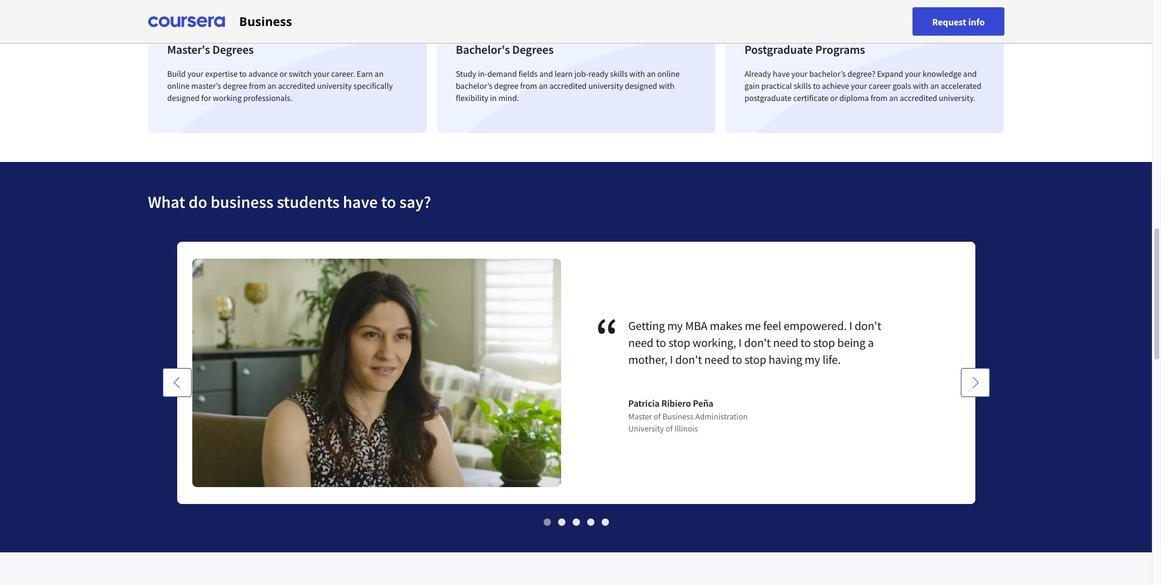 Task type: locate. For each thing, give the bounding box(es) containing it.
and
[[540, 68, 553, 79], [964, 68, 977, 79]]

with
[[630, 68, 645, 79], [659, 80, 675, 91], [913, 80, 929, 91]]

don't down 'me' on the right
[[744, 335, 771, 350]]

career
[[869, 80, 891, 91]]

1 horizontal spatial have
[[773, 68, 790, 79]]

2 vertical spatial i
[[670, 352, 673, 367]]

business
[[239, 13, 292, 29], [663, 411, 694, 422]]

i right mother,
[[670, 352, 673, 367]]

0 vertical spatial skills
[[610, 68, 628, 79]]

university down career.
[[317, 80, 352, 91]]

to
[[239, 68, 247, 79], [813, 80, 821, 91], [381, 191, 396, 213], [656, 335, 666, 350], [801, 335, 811, 350], [732, 352, 742, 367]]

bachelor's inside study in-demand fields and learn job-ready skills with an online bachelor's degree from an accredited university designed with flexibility in mind.
[[456, 80, 493, 91]]

or left switch
[[280, 68, 287, 79]]

have up practical
[[773, 68, 790, 79]]

2 horizontal spatial stop
[[814, 335, 835, 350]]

0 vertical spatial designed
[[625, 80, 657, 91]]

designed
[[625, 80, 657, 91], [167, 93, 200, 103]]

degree inside the build your expertise to advance or switch your career. earn an online master's degree from an accredited university specifically designed for working professionals.
[[223, 80, 247, 91]]

or down achieve
[[830, 93, 838, 103]]

stop down mba
[[669, 335, 691, 350]]

2 and from the left
[[964, 68, 977, 79]]

university
[[317, 80, 352, 91], [589, 80, 623, 91]]

have right students
[[343, 191, 378, 213]]

degree
[[223, 80, 247, 91], [494, 80, 519, 91]]

1 horizontal spatial designed
[[625, 80, 657, 91]]

in-
[[478, 68, 488, 79]]

my left mba
[[667, 318, 683, 333]]

list containing master's degrees
[[143, 7, 1009, 138]]

1 horizontal spatial with
[[659, 80, 675, 91]]

mba
[[685, 318, 708, 333]]

"
[[596, 305, 629, 366]]

in
[[490, 93, 497, 103]]

degrees for master's degrees
[[212, 42, 254, 57]]

1 vertical spatial i
[[739, 335, 742, 350]]

need down getting
[[629, 335, 654, 350]]

to up certificate
[[813, 80, 821, 91]]

0 horizontal spatial with
[[630, 68, 645, 79]]

0 vertical spatial business
[[239, 13, 292, 29]]

1 degrees from the left
[[212, 42, 254, 57]]

list
[[143, 7, 1009, 138]]

and up accelerated
[[964, 68, 977, 79]]

an
[[375, 68, 384, 79], [647, 68, 656, 79], [268, 80, 276, 91], [539, 80, 548, 91], [931, 80, 939, 91], [890, 93, 898, 103]]

to left advance
[[239, 68, 247, 79]]

1 vertical spatial bachelor's
[[456, 80, 493, 91]]

career.
[[331, 68, 355, 79]]

and left learn
[[540, 68, 553, 79]]

bachelor's
[[456, 42, 510, 57]]

need down the working,
[[705, 352, 730, 367]]

master's
[[191, 80, 221, 91]]

business down ribiero
[[663, 411, 694, 422]]

2 horizontal spatial need
[[773, 335, 798, 350]]

1 horizontal spatial of
[[666, 423, 673, 434]]

accredited down the goals on the top right
[[900, 93, 937, 103]]

university inside the build your expertise to advance or switch your career. earn an online master's degree from an accredited university specifically designed for working professionals.
[[317, 80, 352, 91]]

makes
[[710, 318, 743, 333]]

0 vertical spatial my
[[667, 318, 683, 333]]

accredited inside the build your expertise to advance or switch your career. earn an online master's degree from an accredited university specifically designed for working professionals.
[[278, 80, 315, 91]]

your up master's
[[187, 68, 204, 79]]

from down advance
[[249, 80, 266, 91]]

your down degree?
[[851, 80, 867, 91]]

mind.
[[499, 93, 519, 103]]

1 horizontal spatial need
[[705, 352, 730, 367]]

1 horizontal spatial skills
[[794, 80, 812, 91]]

skills
[[610, 68, 628, 79], [794, 80, 812, 91]]

1 horizontal spatial business
[[663, 411, 694, 422]]

certificate
[[794, 93, 829, 103]]

request
[[932, 15, 967, 28]]

degree for master's
[[223, 80, 247, 91]]

1 vertical spatial or
[[830, 93, 838, 103]]

with inside already have your bachelor's degree? expand your knowledge and gain practical skills to achieve your career goals with an accelerated postgraduate certificate or diploma from an accredited university.
[[913, 80, 929, 91]]

skills right 'ready'
[[610, 68, 628, 79]]

or
[[280, 68, 287, 79], [830, 93, 838, 103]]

0 horizontal spatial don't
[[676, 352, 702, 367]]

degree inside study in-demand fields and learn job-ready skills with an online bachelor's degree from an accredited university designed with flexibility in mind.
[[494, 80, 519, 91]]

professionals.
[[243, 93, 293, 103]]

your
[[187, 68, 204, 79], [313, 68, 330, 79], [792, 68, 808, 79], [905, 68, 921, 79], [851, 80, 867, 91]]

1 horizontal spatial online
[[658, 68, 680, 79]]

0 horizontal spatial i
[[670, 352, 673, 367]]

getting my mba makes me feel empowered. i don't need to stop working, i don't need to stop being a mother, i don't need to stop having my life.
[[629, 318, 882, 367]]

business up advance
[[239, 13, 292, 29]]

0 vertical spatial don't
[[855, 318, 882, 333]]

stop up the 'life.'
[[814, 335, 835, 350]]

university down 'ready'
[[589, 80, 623, 91]]

1 horizontal spatial accredited
[[550, 80, 587, 91]]

patricia ribiero peña master of business administration university of illinois
[[629, 397, 748, 434]]

flexibility
[[456, 93, 488, 103]]

accredited down switch
[[278, 80, 315, 91]]

degrees
[[212, 42, 254, 57], [512, 42, 554, 57]]

goals
[[893, 80, 912, 91]]

1 vertical spatial have
[[343, 191, 378, 213]]

from
[[249, 80, 266, 91], [520, 80, 537, 91], [871, 93, 888, 103]]

online for bachelor's degrees
[[658, 68, 680, 79]]

already have your bachelor's degree? expand your knowledge and gain practical skills to achieve your career goals with an accelerated postgraduate certificate or diploma from an accredited university.
[[745, 68, 982, 103]]

0 horizontal spatial my
[[667, 318, 683, 333]]

university inside study in-demand fields and learn job-ready skills with an online bachelor's degree from an accredited university designed with flexibility in mind.
[[589, 80, 623, 91]]

working,
[[693, 335, 736, 350]]

accredited inside study in-demand fields and learn job-ready skills with an online bachelor's degree from an accredited university designed with flexibility in mind.
[[550, 80, 587, 91]]

switch
[[289, 68, 312, 79]]

degrees up expertise
[[212, 42, 254, 57]]

need up having on the right
[[773, 335, 798, 350]]

expertise
[[205, 68, 238, 79]]

1 horizontal spatial i
[[739, 335, 742, 350]]

my
[[667, 318, 683, 333], [805, 352, 821, 367]]

mother,
[[629, 352, 668, 367]]

0 horizontal spatial skills
[[610, 68, 628, 79]]

my left the 'life.'
[[805, 352, 821, 367]]

2 horizontal spatial from
[[871, 93, 888, 103]]

accredited
[[278, 80, 315, 91], [550, 80, 587, 91], [900, 93, 937, 103]]

degrees for bachelor's degrees
[[512, 42, 554, 57]]

1 horizontal spatial and
[[964, 68, 977, 79]]

0 horizontal spatial university
[[317, 80, 352, 91]]

having
[[769, 352, 803, 367]]

don't
[[855, 318, 882, 333], [744, 335, 771, 350], [676, 352, 702, 367]]

1 vertical spatial don't
[[744, 335, 771, 350]]

2 horizontal spatial with
[[913, 80, 929, 91]]

bachelor's
[[810, 68, 846, 79], [456, 80, 493, 91]]

1 university from the left
[[317, 80, 352, 91]]

0 vertical spatial or
[[280, 68, 287, 79]]

0 horizontal spatial have
[[343, 191, 378, 213]]

0 vertical spatial bachelor's
[[810, 68, 846, 79]]

from inside the build your expertise to advance or switch your career. earn an online master's degree from an accredited university specifically designed for working professionals.
[[249, 80, 266, 91]]

coursera image
[[148, 12, 225, 31]]

2 horizontal spatial i
[[849, 318, 853, 333]]

2 degrees from the left
[[512, 42, 554, 57]]

students
[[277, 191, 340, 213]]

have
[[773, 68, 790, 79], [343, 191, 378, 213]]

0 horizontal spatial designed
[[167, 93, 200, 103]]

postgraduate programs
[[745, 42, 865, 57]]

2 university from the left
[[589, 80, 623, 91]]

from inside study in-demand fields and learn job-ready skills with an online bachelor's degree from an accredited university designed with flexibility in mind.
[[520, 80, 537, 91]]

i up being
[[849, 318, 853, 333]]

online inside study in-demand fields and learn job-ready skills with an online bachelor's degree from an accredited university designed with flexibility in mind.
[[658, 68, 680, 79]]

info
[[969, 15, 985, 28]]

i
[[849, 318, 853, 333], [739, 335, 742, 350], [670, 352, 673, 367]]

achieve
[[822, 80, 850, 91]]

master's
[[167, 42, 210, 57]]

for
[[201, 93, 211, 103]]

1 horizontal spatial from
[[520, 80, 537, 91]]

don't down the working,
[[676, 352, 702, 367]]

1 horizontal spatial or
[[830, 93, 838, 103]]

skills up certificate
[[794, 80, 812, 91]]

university for bachelor's degrees
[[589, 80, 623, 91]]

what do business students have to say?
[[148, 191, 431, 213]]

bachelor's up the flexibility
[[456, 80, 493, 91]]

accredited down learn
[[550, 80, 587, 91]]

of
[[654, 411, 661, 422], [666, 423, 673, 434]]

stop left having on the right
[[745, 352, 767, 367]]

from down career
[[871, 93, 888, 103]]

degree up mind.
[[494, 80, 519, 91]]

knowledge
[[923, 68, 962, 79]]

administration
[[696, 411, 748, 422]]

next testimonial element
[[961, 368, 990, 586]]

1 horizontal spatial my
[[805, 352, 821, 367]]

1 degree from the left
[[223, 80, 247, 91]]

and inside already have your bachelor's degree? expand your knowledge and gain practical skills to achieve your career goals with an accelerated postgraduate certificate or diploma from an accredited university.
[[964, 68, 977, 79]]

2 vertical spatial don't
[[676, 352, 702, 367]]

1 horizontal spatial university
[[589, 80, 623, 91]]

to inside already have your bachelor's degree? expand your knowledge and gain practical skills to achieve your career goals with an accelerated postgraduate certificate or diploma from an accredited university.
[[813, 80, 821, 91]]

1 vertical spatial designed
[[167, 93, 200, 103]]

1 horizontal spatial bachelor's
[[810, 68, 846, 79]]

1 horizontal spatial degree
[[494, 80, 519, 91]]

online inside the build your expertise to advance or switch your career. earn an online master's degree from an accredited university specifically designed for working professionals.
[[167, 80, 190, 91]]

2 horizontal spatial accredited
[[900, 93, 937, 103]]

0 horizontal spatial accredited
[[278, 80, 315, 91]]

2 horizontal spatial don't
[[855, 318, 882, 333]]

0 horizontal spatial bachelor's
[[456, 80, 493, 91]]

master's degrees
[[167, 42, 254, 57]]

demand
[[488, 68, 517, 79]]

0 horizontal spatial or
[[280, 68, 287, 79]]

0 horizontal spatial degree
[[223, 80, 247, 91]]

to left say?
[[381, 191, 396, 213]]

study
[[456, 68, 476, 79]]

expand
[[877, 68, 904, 79]]

job-
[[575, 68, 589, 79]]

i down makes
[[739, 335, 742, 350]]

of up university
[[654, 411, 661, 422]]

1 horizontal spatial don't
[[744, 335, 771, 350]]

1 vertical spatial business
[[663, 411, 694, 422]]

1 vertical spatial online
[[167, 80, 190, 91]]

0 vertical spatial have
[[773, 68, 790, 79]]

don't up the a
[[855, 318, 882, 333]]

specifically
[[354, 80, 393, 91]]

1 and from the left
[[540, 68, 553, 79]]

0 horizontal spatial of
[[654, 411, 661, 422]]

degree for bachelor's
[[494, 80, 519, 91]]

from down fields
[[520, 80, 537, 91]]

of left illinois
[[666, 423, 673, 434]]

to down empowered. at bottom
[[801, 335, 811, 350]]

1 vertical spatial of
[[666, 423, 673, 434]]

online
[[658, 68, 680, 79], [167, 80, 190, 91]]

stop
[[669, 335, 691, 350], [814, 335, 835, 350], [745, 352, 767, 367]]

1 vertical spatial skills
[[794, 80, 812, 91]]

degrees up fields
[[512, 42, 554, 57]]

0 horizontal spatial degrees
[[212, 42, 254, 57]]

build
[[167, 68, 186, 79]]

0 horizontal spatial online
[[167, 80, 190, 91]]

designed inside the build your expertise to advance or switch your career. earn an online master's degree from an accredited university specifically designed for working professionals.
[[167, 93, 200, 103]]

degree up 'working'
[[223, 80, 247, 91]]

bachelor's up achieve
[[810, 68, 846, 79]]

next image
[[969, 377, 982, 389]]

business
[[211, 191, 274, 213]]

0 horizontal spatial and
[[540, 68, 553, 79]]

2 degree from the left
[[494, 80, 519, 91]]

designed inside study in-demand fields and learn job-ready skills with an online bachelor's degree from an accredited university designed with flexibility in mind.
[[625, 80, 657, 91]]

0 horizontal spatial from
[[249, 80, 266, 91]]

0 vertical spatial online
[[658, 68, 680, 79]]

testimonial by patricia ribiero peña image
[[192, 259, 561, 488]]

a
[[868, 335, 874, 350]]

1 horizontal spatial degrees
[[512, 42, 554, 57]]

need
[[629, 335, 654, 350], [773, 335, 798, 350], [705, 352, 730, 367]]



Task type: vqa. For each thing, say whether or not it's contained in the screenshot.
mother,
yes



Task type: describe. For each thing, give the bounding box(es) containing it.
being
[[838, 335, 866, 350]]

fields
[[519, 68, 538, 79]]

your down postgraduate programs
[[792, 68, 808, 79]]

or inside the build your expertise to advance or switch your career. earn an online master's degree from an accredited university specifically designed for working professionals.
[[280, 68, 287, 79]]

ready
[[589, 68, 609, 79]]

slides element
[[148, 516, 1005, 529]]

gain
[[745, 80, 760, 91]]

what
[[148, 191, 185, 213]]

from inside already have your bachelor's degree? expand your knowledge and gain practical skills to achieve your career goals with an accelerated postgraduate certificate or diploma from an accredited university.
[[871, 93, 888, 103]]

study in-demand fields and learn job-ready skills with an online bachelor's degree from an accredited university designed with flexibility in mind.
[[456, 68, 680, 103]]

earn
[[357, 68, 373, 79]]

say?
[[400, 191, 431, 213]]

0 horizontal spatial business
[[239, 13, 292, 29]]

online for master's degrees
[[167, 80, 190, 91]]

peña
[[693, 397, 714, 410]]

have inside already have your bachelor's degree? expand your knowledge and gain practical skills to achieve your career goals with an accelerated postgraduate certificate or diploma from an accredited university.
[[773, 68, 790, 79]]

request info button
[[913, 7, 1005, 36]]

do
[[189, 191, 207, 213]]

empowered.
[[784, 318, 847, 333]]

diploma
[[840, 93, 869, 103]]

request info
[[932, 15, 985, 28]]

patricia
[[629, 397, 660, 410]]

your up the goals on the top right
[[905, 68, 921, 79]]

university
[[629, 423, 664, 434]]

from for bachelor's degrees
[[520, 80, 537, 91]]

1 vertical spatial my
[[805, 352, 821, 367]]

university.
[[939, 93, 976, 103]]

advance
[[248, 68, 278, 79]]

life.
[[823, 352, 841, 367]]

accelerated
[[941, 80, 982, 91]]

to inside the build your expertise to advance or switch your career. earn an online master's degree from an accredited university specifically designed for working professionals.
[[239, 68, 247, 79]]

university for master's degrees
[[317, 80, 352, 91]]

your right switch
[[313, 68, 330, 79]]

practical
[[762, 80, 792, 91]]

feel
[[763, 318, 782, 333]]

0 horizontal spatial need
[[629, 335, 654, 350]]

to down the working,
[[732, 352, 742, 367]]

or inside already have your bachelor's degree? expand your knowledge and gain practical skills to achieve your career goals with an accelerated postgraduate certificate or diploma from an accredited university.
[[830, 93, 838, 103]]

business inside patricia ribiero peña master of business administration university of illinois
[[663, 411, 694, 422]]

ribiero
[[662, 397, 691, 410]]

0 vertical spatial of
[[654, 411, 661, 422]]

me
[[745, 318, 761, 333]]

programs
[[816, 42, 865, 57]]

to up mother,
[[656, 335, 666, 350]]

previous testimonial element
[[162, 368, 191, 586]]

degree?
[[848, 68, 876, 79]]

bachelor's inside already have your bachelor's degree? expand your knowledge and gain practical skills to achieve your career goals with an accelerated postgraduate certificate or diploma from an accredited university.
[[810, 68, 846, 79]]

build your expertise to advance or switch your career. earn an online master's degree from an accredited university specifically designed for working professionals.
[[167, 68, 393, 103]]

postgraduate
[[745, 93, 792, 103]]

0 horizontal spatial stop
[[669, 335, 691, 350]]

skills inside study in-demand fields and learn job-ready skills with an online bachelor's degree from an accredited university designed with flexibility in mind.
[[610, 68, 628, 79]]

from for master's degrees
[[249, 80, 266, 91]]

getting
[[629, 318, 665, 333]]

skills inside already have your bachelor's degree? expand your knowledge and gain practical skills to achieve your career goals with an accelerated postgraduate certificate or diploma from an accredited university.
[[794, 80, 812, 91]]

accredited inside already have your bachelor's degree? expand your knowledge and gain practical skills to achieve your career goals with an accelerated postgraduate certificate or diploma from an accredited university.
[[900, 93, 937, 103]]

postgraduate
[[745, 42, 813, 57]]

learn
[[555, 68, 573, 79]]

1 horizontal spatial stop
[[745, 352, 767, 367]]

accredited for master's degrees
[[278, 80, 315, 91]]

illinois
[[675, 423, 698, 434]]

and inside study in-demand fields and learn job-ready skills with an online bachelor's degree from an accredited university designed with flexibility in mind.
[[540, 68, 553, 79]]

working
[[213, 93, 242, 103]]

0 vertical spatial i
[[849, 318, 853, 333]]

bachelor's degrees
[[456, 42, 554, 57]]

previous image
[[171, 377, 183, 389]]

master
[[629, 411, 652, 422]]

accredited for bachelor's degrees
[[550, 80, 587, 91]]

already
[[745, 68, 771, 79]]



